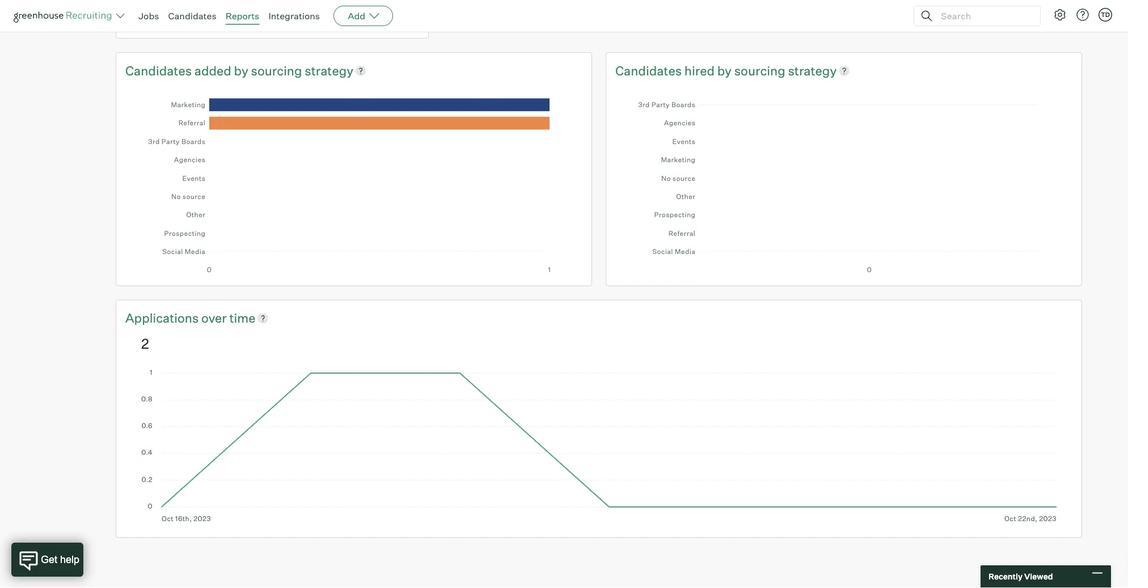 Task type: describe. For each thing, give the bounding box(es) containing it.
sourcing link for candidates added by sourcing
[[251, 62, 305, 79]]

strategy link for candidates added by sourcing
[[305, 62, 354, 79]]

over
[[202, 311, 227, 326]]

td button
[[1097, 6, 1115, 24]]

jobs
[[138, 10, 159, 22]]

hired link
[[685, 62, 718, 79]]

added link
[[195, 62, 234, 79]]

candidates for candidates hired by sourcing
[[616, 63, 682, 78]]

candidates for candidates
[[168, 10, 217, 22]]

strategy for candidates hired by sourcing
[[788, 63, 837, 78]]

—
[[128, 12, 141, 29]]

recently viewed
[[989, 572, 1054, 582]]

applications
[[125, 311, 199, 326]]

integrations
[[269, 10, 320, 22]]

by link for added
[[234, 62, 251, 79]]

candidates added by sourcing
[[125, 63, 305, 78]]

add button
[[334, 6, 393, 26]]

strategy link for candidates hired by sourcing
[[788, 62, 837, 79]]

td button
[[1099, 8, 1113, 22]]

add
[[348, 10, 366, 22]]

xychart image for candidates hired by sourcing
[[632, 90, 1057, 275]]

viewed
[[1025, 572, 1054, 582]]

over link
[[202, 310, 230, 327]]



Task type: locate. For each thing, give the bounding box(es) containing it.
0 horizontal spatial strategy link
[[305, 62, 354, 79]]

sourcing
[[251, 63, 302, 78], [735, 63, 786, 78]]

0 horizontal spatial sourcing link
[[251, 62, 305, 79]]

0 horizontal spatial sourcing
[[251, 63, 302, 78]]

greenhouse recruiting image
[[14, 9, 116, 23]]

2 by link from the left
[[718, 62, 735, 79]]

xychart image for candidates added by sourcing
[[141, 90, 567, 275]]

1 by from the left
[[234, 63, 248, 78]]

candidates link
[[168, 10, 217, 22], [125, 62, 195, 79], [616, 62, 685, 79]]

by
[[234, 63, 248, 78], [718, 63, 732, 78]]

1 by link from the left
[[234, 62, 251, 79]]

1 horizontal spatial by link
[[718, 62, 735, 79]]

sourcing for candidates added by sourcing
[[251, 63, 302, 78]]

hired
[[685, 63, 715, 78]]

2 by from the left
[[718, 63, 732, 78]]

candidates link for candidates hired by sourcing
[[616, 62, 685, 79]]

2 sourcing link from the left
[[735, 62, 788, 79]]

candidates link for candidates added by sourcing
[[125, 62, 195, 79]]

applications link
[[125, 310, 202, 327]]

jobs link
[[138, 10, 159, 22]]

candidates right the jobs
[[168, 10, 217, 22]]

strategy
[[305, 63, 354, 78], [788, 63, 837, 78]]

reports link
[[226, 10, 260, 22]]

recently
[[989, 572, 1023, 582]]

1 horizontal spatial by
[[718, 63, 732, 78]]

xychart image
[[141, 90, 567, 275], [632, 90, 1057, 275], [141, 370, 1057, 524]]

by link for hired
[[718, 62, 735, 79]]

by right the added
[[234, 63, 248, 78]]

by for added
[[234, 63, 248, 78]]

configure image
[[1054, 8, 1067, 22]]

1 horizontal spatial strategy link
[[788, 62, 837, 79]]

1 sourcing from the left
[[251, 63, 302, 78]]

by for hired
[[718, 63, 732, 78]]

candidates left the added
[[125, 63, 192, 78]]

0 horizontal spatial by
[[234, 63, 248, 78]]

0 horizontal spatial strategy
[[305, 63, 354, 78]]

2 sourcing from the left
[[735, 63, 786, 78]]

by link right hired
[[718, 62, 735, 79]]

reports
[[226, 10, 260, 22]]

candidates for candidates added by sourcing
[[125, 63, 192, 78]]

applications over
[[125, 311, 230, 326]]

time
[[230, 311, 256, 326]]

added
[[195, 63, 231, 78]]

2
[[141, 335, 149, 352]]

integrations link
[[269, 10, 320, 22]]

1 strategy link from the left
[[305, 62, 354, 79]]

candidates
[[168, 10, 217, 22], [125, 63, 192, 78], [616, 63, 682, 78]]

0 horizontal spatial by link
[[234, 62, 251, 79]]

time link
[[230, 310, 256, 327]]

candidates hired by sourcing
[[616, 63, 788, 78]]

by link
[[234, 62, 251, 79], [718, 62, 735, 79]]

1 horizontal spatial strategy
[[788, 63, 837, 78]]

by right hired
[[718, 63, 732, 78]]

1 horizontal spatial sourcing
[[735, 63, 786, 78]]

strategy for candidates added by sourcing
[[305, 63, 354, 78]]

2 strategy from the left
[[788, 63, 837, 78]]

sourcing for candidates hired by sourcing
[[735, 63, 786, 78]]

sourcing link
[[251, 62, 305, 79], [735, 62, 788, 79]]

1 strategy from the left
[[305, 63, 354, 78]]

sourcing link for candidates hired by sourcing
[[735, 62, 788, 79]]

candidates left hired
[[616, 63, 682, 78]]

strategy link
[[305, 62, 354, 79], [788, 62, 837, 79]]

td
[[1101, 11, 1111, 18]]

by link right the added
[[234, 62, 251, 79]]

Search text field
[[939, 8, 1031, 24]]

1 horizontal spatial sourcing link
[[735, 62, 788, 79]]

2 strategy link from the left
[[788, 62, 837, 79]]

1 sourcing link from the left
[[251, 62, 305, 79]]



Task type: vqa. For each thing, say whether or not it's contained in the screenshot.
-- LINK
no



